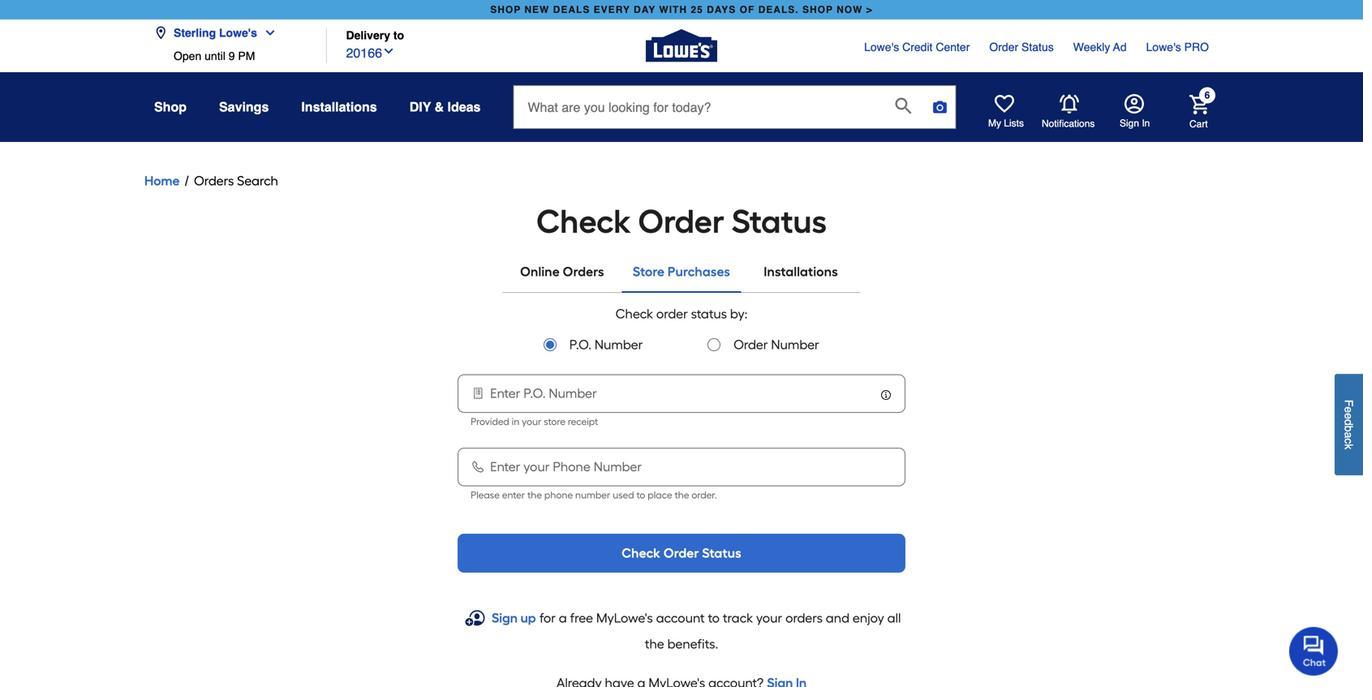 Task type: vqa. For each thing, say whether or not it's contained in the screenshot.
rightmost a
yes



Task type: describe. For each thing, give the bounding box(es) containing it.
notifications
[[1042, 118, 1095, 129]]

in
[[1142, 118, 1150, 129]]

check order status button
[[458, 534, 906, 573]]

6
[[1205, 90, 1210, 101]]

order down by: at the right top of page
[[734, 337, 768, 353]]

a inside sign up for a free mylowe's account to track your orders and enjoy all the benefits.
[[559, 611, 567, 626]]

now
[[837, 4, 863, 15]]

delivery
[[346, 29, 390, 42]]

2 horizontal spatial the
[[675, 489, 689, 501]]

home link
[[144, 171, 180, 191]]

enjoy
[[853, 611, 884, 626]]

&
[[435, 99, 444, 114]]

sign up for a free mylowe's account to track your orders and enjoy all the benefits.
[[492, 611, 901, 652]]

installations button for store purchases
[[741, 252, 861, 291]]

place
[[648, 489, 672, 501]]

20166
[[346, 45, 382, 60]]

p.o.
[[570, 337, 592, 353]]

store purchases
[[633, 264, 730, 280]]

camera image
[[932, 99, 948, 115]]

order inside the order status link
[[990, 41, 1019, 54]]

the inside sign up for a free mylowe's account to track your orders and enjoy all the benefits.
[[645, 637, 664, 652]]

orders search
[[194, 173, 278, 189]]

please
[[471, 489, 500, 501]]

check inside button
[[622, 546, 661, 561]]

reprint last receipt image
[[471, 385, 486, 402]]

by:
[[730, 306, 748, 322]]

purchases
[[668, 264, 730, 280]]

f
[[1343, 400, 1356, 407]]

lowe's home improvement lists image
[[995, 94, 1014, 114]]

days
[[707, 4, 736, 15]]

phone
[[544, 489, 573, 501]]

search image
[[896, 98, 912, 114]]

store
[[544, 416, 566, 428]]

lowe's for lowe's pro
[[1146, 41, 1181, 54]]

sterling lowe's button
[[154, 17, 283, 50]]

savings button
[[219, 93, 269, 122]]

my
[[988, 118, 1001, 129]]

order.
[[692, 489, 717, 501]]

sign for sign in
[[1120, 118, 1139, 129]]

lowe's home improvement cart image
[[1190, 95, 1209, 114]]

enter
[[502, 489, 525, 501]]

1 shop from the left
[[490, 4, 521, 15]]

sign in button
[[1120, 94, 1150, 130]]

all
[[888, 611, 901, 626]]

shop
[[154, 99, 187, 114]]

lowe's home improvement logo image
[[646, 10, 717, 82]]

order up store purchases
[[638, 202, 725, 241]]

sterling lowe's
[[174, 26, 257, 39]]

home
[[144, 173, 180, 189]]

orders inside orders search button
[[194, 173, 234, 189]]

free
[[570, 611, 593, 626]]

lowe's credit center
[[864, 41, 970, 54]]

installations for savings
[[301, 99, 377, 114]]

d
[[1343, 420, 1356, 426]]

cart
[[1190, 118, 1208, 130]]

receipt
[[568, 416, 598, 428]]

sign in
[[1120, 118, 1150, 129]]

deals
[[553, 4, 590, 15]]

phone outlined image
[[471, 459, 486, 475]]

order inside check order status button
[[664, 546, 699, 561]]

ad
[[1113, 41, 1127, 54]]

installations for store purchases
[[764, 264, 838, 280]]

lowe's credit center link
[[864, 39, 970, 55]]

delivery to
[[346, 29, 404, 42]]

store
[[633, 264, 665, 280]]

9
[[229, 50, 235, 62]]

2 e from the top
[[1343, 413, 1356, 420]]

25
[[691, 4, 703, 15]]

0 vertical spatial status
[[1022, 41, 1054, 54]]

c
[[1343, 439, 1356, 444]]

with
[[659, 4, 687, 15]]

installations button for savings
[[301, 93, 377, 122]]

credit
[[903, 41, 933, 54]]

online orders button
[[503, 252, 622, 291]]

up
[[521, 611, 536, 626]]

shop button
[[154, 93, 187, 122]]

my lists link
[[988, 94, 1024, 130]]

a inside "button"
[[1343, 432, 1356, 439]]

sign for sign up for a free mylowe's account to track your orders and enjoy all the benefits.
[[492, 611, 518, 626]]

0 vertical spatial to
[[394, 29, 404, 42]]

number
[[575, 489, 610, 501]]

sign up link
[[492, 609, 536, 628]]

lowe's home improvement account image
[[1125, 94, 1144, 114]]

shop new deals every day with 25 days of deals. shop now > link
[[487, 0, 876, 19]]

p.o. number
[[570, 337, 643, 353]]



Task type: locate. For each thing, give the bounding box(es) containing it.
mylowe's
[[596, 611, 653, 626]]

1 horizontal spatial the
[[645, 637, 664, 652]]

0 vertical spatial a
[[1343, 432, 1356, 439]]

2 horizontal spatial to
[[708, 611, 720, 626]]

installations
[[301, 99, 377, 114], [764, 264, 838, 280]]

center
[[936, 41, 970, 54]]

k
[[1343, 444, 1356, 450]]

e up b
[[1343, 413, 1356, 420]]

0 horizontal spatial lowe's
[[219, 26, 257, 39]]

the down account
[[645, 637, 664, 652]]

info outlined image
[[880, 389, 893, 402]]

sterling
[[174, 26, 216, 39]]

store purchases button
[[622, 252, 741, 291]]

check down used in the bottom left of the page
[[622, 546, 661, 561]]

1 horizontal spatial sign
[[1120, 118, 1139, 129]]

my lists
[[988, 118, 1024, 129]]

to right the delivery on the left top
[[394, 29, 404, 42]]

pro
[[1185, 41, 1209, 54]]

f e e d b a c k
[[1343, 400, 1356, 450]]

check order status down place
[[622, 546, 742, 561]]

new
[[525, 4, 550, 15]]

sign
[[1120, 118, 1139, 129], [492, 611, 518, 626]]

1 horizontal spatial number
[[771, 337, 820, 353]]

order status link
[[990, 39, 1054, 55]]

weekly ad link
[[1073, 39, 1127, 55]]

shop left new at the left top
[[490, 4, 521, 15]]

0 horizontal spatial chevron down image
[[257, 26, 277, 39]]

lowe's home improvement notification center image
[[1060, 94, 1079, 114]]

1 horizontal spatial to
[[637, 489, 646, 501]]

shop left now
[[803, 4, 833, 15]]

check order status inside button
[[622, 546, 742, 561]]

1 vertical spatial chevron down image
[[382, 45, 395, 58]]

0 horizontal spatial number
[[595, 337, 643, 353]]

lowe's left credit
[[864, 41, 899, 54]]

0 vertical spatial orders
[[194, 173, 234, 189]]

check
[[536, 202, 631, 241], [616, 306, 653, 322], [622, 546, 661, 561]]

every
[[594, 4, 630, 15]]

search
[[237, 173, 278, 189]]

0 vertical spatial check
[[536, 202, 631, 241]]

0 horizontal spatial the
[[527, 489, 542, 501]]

a up "k"
[[1343, 432, 1356, 439]]

orders
[[786, 611, 823, 626]]

open
[[174, 50, 201, 62]]

orders left search
[[194, 173, 234, 189]]

shop
[[490, 4, 521, 15], [803, 4, 833, 15]]

1 vertical spatial to
[[637, 489, 646, 501]]

0 horizontal spatial your
[[522, 416, 542, 428]]

e up the "d"
[[1343, 407, 1356, 413]]

0 vertical spatial check order status
[[536, 202, 827, 241]]

ideas
[[448, 99, 481, 114]]

chevron down image inside sterling lowe's button
[[257, 26, 277, 39]]

provided
[[471, 416, 509, 428]]

the right place
[[675, 489, 689, 501]]

1 number from the left
[[595, 337, 643, 353]]

2 vertical spatial check
[[622, 546, 661, 561]]

1 vertical spatial sign
[[492, 611, 518, 626]]

1 horizontal spatial a
[[1343, 432, 1356, 439]]

diy
[[410, 99, 431, 114]]

diy & ideas
[[410, 99, 481, 114]]

0 vertical spatial installations
[[301, 99, 377, 114]]

1 vertical spatial orders
[[563, 264, 604, 280]]

to inside sign up for a free mylowe's account to track your orders and enjoy all the benefits.
[[708, 611, 720, 626]]

provided in your store receipt
[[471, 416, 598, 428]]

orders inside online orders button
[[563, 264, 604, 280]]

weekly
[[1073, 41, 1111, 54]]

a right for
[[559, 611, 567, 626]]

2 shop from the left
[[803, 4, 833, 15]]

orders right online
[[563, 264, 604, 280]]

1 horizontal spatial installations button
[[741, 252, 861, 291]]

0 horizontal spatial to
[[394, 29, 404, 42]]

lowe's pro
[[1146, 41, 1209, 54]]

2 vertical spatial status
[[702, 546, 742, 561]]

your
[[522, 416, 542, 428], [756, 611, 783, 626]]

chevron down image inside 20166 'button'
[[382, 45, 395, 58]]

for
[[540, 611, 556, 626]]

deals.
[[759, 4, 799, 15]]

until
[[205, 50, 225, 62]]

to
[[394, 29, 404, 42], [637, 489, 646, 501], [708, 611, 720, 626]]

lowe's
[[219, 26, 257, 39], [864, 41, 899, 54], [1146, 41, 1181, 54]]

0 vertical spatial chevron down image
[[257, 26, 277, 39]]

benefits.
[[668, 637, 718, 652]]

2 horizontal spatial lowe's
[[1146, 41, 1181, 54]]

the right enter
[[527, 489, 542, 501]]

0 horizontal spatial a
[[559, 611, 567, 626]]

pm
[[238, 50, 255, 62]]

0 horizontal spatial orders
[[194, 173, 234, 189]]

check order status up store purchases
[[536, 202, 827, 241]]

weekly ad
[[1073, 41, 1127, 54]]

1 vertical spatial installations button
[[741, 252, 861, 291]]

sign inside button
[[1120, 118, 1139, 129]]

online orders
[[520, 264, 604, 280]]

0 vertical spatial sign
[[1120, 118, 1139, 129]]

order
[[990, 41, 1019, 54], [638, 202, 725, 241], [734, 337, 768, 353], [664, 546, 699, 561]]

1 vertical spatial check
[[616, 306, 653, 322]]

account
[[656, 611, 705, 626]]

location image
[[154, 26, 167, 39]]

of
[[740, 4, 755, 15]]

lists
[[1004, 118, 1024, 129]]

a
[[1343, 432, 1356, 439], [559, 611, 567, 626]]

sign inside sign up for a free mylowe's account to track your orders and enjoy all the benefits.
[[492, 611, 518, 626]]

e
[[1343, 407, 1356, 413], [1343, 413, 1356, 420]]

lowe's pro link
[[1146, 39, 1209, 55]]

your right 'track'
[[756, 611, 783, 626]]

order down place
[[664, 546, 699, 561]]

to left 'track'
[[708, 611, 720, 626]]

number for order number
[[771, 337, 820, 353]]

0 horizontal spatial installations
[[301, 99, 377, 114]]

status
[[691, 306, 727, 322]]

1 horizontal spatial lowe's
[[864, 41, 899, 54]]

1 vertical spatial status
[[732, 202, 827, 241]]

check up online orders
[[536, 202, 631, 241]]

status inside button
[[702, 546, 742, 561]]

Search Query text field
[[514, 86, 883, 128]]

lowe's inside button
[[219, 26, 257, 39]]

order
[[656, 306, 688, 322]]

1 horizontal spatial shop
[[803, 4, 833, 15]]

and
[[826, 611, 850, 626]]

number for p.o. number
[[595, 337, 643, 353]]

savings
[[219, 99, 269, 114]]

1 horizontal spatial installations
[[764, 264, 838, 280]]

0 vertical spatial your
[[522, 416, 542, 428]]

please enter the phone number used to place the order.
[[471, 489, 717, 501]]

b
[[1343, 426, 1356, 432]]

installations button
[[301, 93, 377, 122], [741, 252, 861, 291]]

1 vertical spatial check order status
[[622, 546, 742, 561]]

sign left up
[[492, 611, 518, 626]]

used
[[613, 489, 634, 501]]

1 horizontal spatial orders
[[563, 264, 604, 280]]

to right used in the bottom left of the page
[[637, 489, 646, 501]]

open until 9 pm
[[174, 50, 255, 62]]

diy & ideas button
[[410, 93, 481, 122]]

20166 button
[[346, 42, 395, 63]]

orders search button
[[194, 171, 278, 191]]

orders
[[194, 173, 234, 189], [563, 264, 604, 280]]

your right in
[[522, 416, 542, 428]]

order right center
[[990, 41, 1019, 54]]

0 horizontal spatial sign
[[492, 611, 518, 626]]

online
[[520, 264, 560, 280]]

chat invite button image
[[1290, 627, 1339, 676]]

lowe's for lowe's credit center
[[864, 41, 899, 54]]

1 horizontal spatial chevron down image
[[382, 45, 395, 58]]

1 vertical spatial installations
[[764, 264, 838, 280]]

track
[[723, 611, 753, 626]]

1 horizontal spatial your
[[756, 611, 783, 626]]

lowe's left pro
[[1146, 41, 1181, 54]]

0 horizontal spatial shop
[[490, 4, 521, 15]]

1 e from the top
[[1343, 407, 1356, 413]]

installations down the 20166
[[301, 99, 377, 114]]

>
[[867, 4, 873, 15]]

order number
[[734, 337, 820, 353]]

None search field
[[513, 85, 956, 144]]

0 horizontal spatial installations button
[[301, 93, 377, 122]]

chevron down image
[[257, 26, 277, 39], [382, 45, 395, 58]]

lowe's inside "link"
[[864, 41, 899, 54]]

installations button up by: at the right top of page
[[741, 252, 861, 291]]

shop new deals every day with 25 days of deals. shop now >
[[490, 4, 873, 15]]

day
[[634, 4, 656, 15]]

sign left in
[[1120, 118, 1139, 129]]

installations inside button
[[764, 264, 838, 280]]

number
[[595, 337, 643, 353], [771, 337, 820, 353]]

your inside sign up for a free mylowe's account to track your orders and enjoy all the benefits.
[[756, 611, 783, 626]]

lowe's up 9
[[219, 26, 257, 39]]

order status
[[990, 41, 1054, 54]]

installations up order number
[[764, 264, 838, 280]]

f e e d b a c k button
[[1335, 374, 1363, 476]]

2 vertical spatial to
[[708, 611, 720, 626]]

check order status by:
[[616, 306, 748, 322]]

1 vertical spatial your
[[756, 611, 783, 626]]

2 number from the left
[[771, 337, 820, 353]]

check left 'order'
[[616, 306, 653, 322]]

installations button down the 20166
[[301, 93, 377, 122]]

0 vertical spatial installations button
[[301, 93, 377, 122]]

1 vertical spatial a
[[559, 611, 567, 626]]



